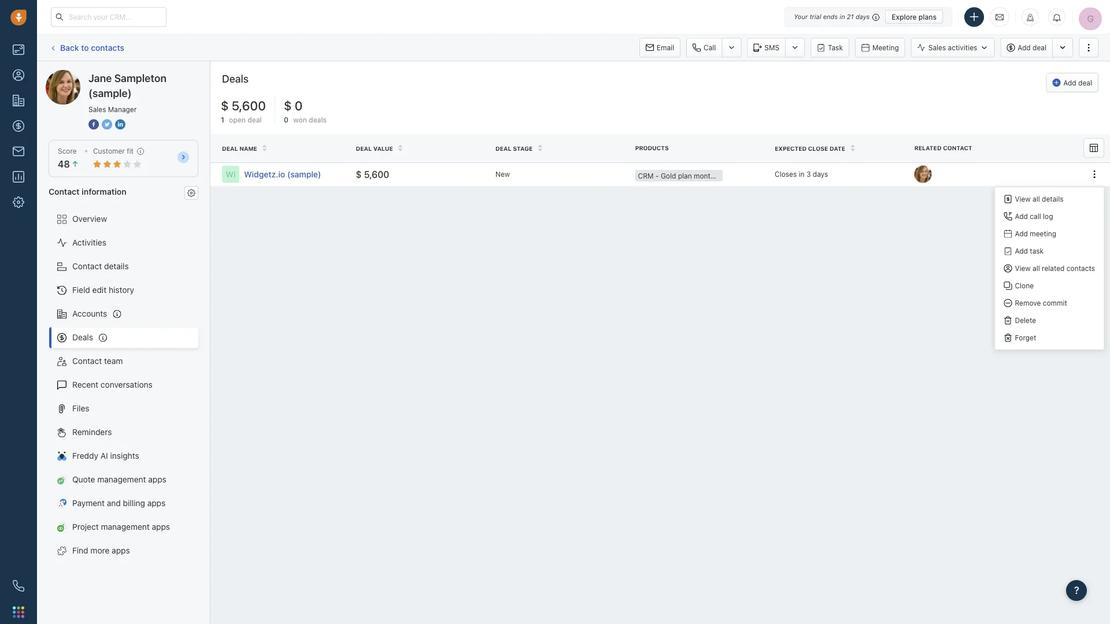 Task type: vqa. For each thing, say whether or not it's contained in the screenshot.
$ 0 0 won deals
yes



Task type: describe. For each thing, give the bounding box(es) containing it.
more
[[90, 546, 110, 556]]

Search your CRM... text field
[[51, 7, 167, 27]]

contact for contact team
[[72, 356, 102, 366]]

overview
[[72, 214, 107, 224]]

explore plans
[[892, 13, 937, 21]]

crm
[[638, 172, 654, 180]]

view all details link
[[995, 191, 1104, 208]]

all for related
[[1033, 265, 1040, 273]]

contact
[[943, 145, 972, 151]]

3
[[806, 170, 811, 178]]

ai
[[100, 451, 108, 461]]

1 horizontal spatial in
[[840, 13, 845, 21]]

add call log
[[1015, 212, 1053, 221]]

apps for project management apps
[[152, 522, 170, 532]]

1 vertical spatial in
[[799, 170, 805, 178]]

contact for contact details
[[72, 262, 102, 271]]

insights
[[110, 451, 139, 461]]

remove
[[1015, 299, 1041, 307]]

your trial ends in 21 days
[[794, 13, 870, 21]]

apps for quote management apps
[[148, 475, 166, 485]]

0 vertical spatial contacts
[[91, 43, 124, 52]]

email button
[[639, 38, 681, 58]]

manager
[[108, 105, 137, 113]]

trial
[[810, 13, 821, 21]]

freddy ai insights
[[72, 451, 139, 461]]

task button
[[811, 38, 849, 58]]

conversations
[[101, 380, 153, 390]]

monthly
[[694, 172, 720, 180]]

sms button
[[747, 38, 785, 58]]

5,600 for $ 5,600
[[364, 169, 389, 180]]

plans
[[919, 13, 937, 21]]

to
[[81, 43, 89, 52]]

quote
[[72, 475, 95, 485]]

deal value
[[356, 145, 393, 152]]

-
[[656, 172, 659, 180]]

expected close date
[[775, 145, 845, 152]]

and
[[107, 499, 121, 508]]

call link
[[686, 38, 722, 58]]

1 vertical spatial details
[[104, 262, 129, 271]]

find more apps
[[72, 546, 130, 556]]

management for quote
[[97, 475, 146, 485]]

related
[[1042, 265, 1065, 273]]

add meeting
[[1015, 230, 1056, 238]]

1 horizontal spatial add deal
[[1063, 79, 1092, 87]]

crm - gold plan monthly (sample)
[[638, 172, 751, 180]]

email
[[657, 44, 674, 52]]

closes in 3 days
[[775, 170, 828, 178]]

billing
[[123, 499, 145, 508]]

information
[[82, 187, 126, 196]]

view all details
[[1015, 195, 1064, 203]]

name
[[239, 145, 257, 152]]

sales for sales activities
[[928, 44, 946, 52]]

contact for contact information
[[49, 187, 80, 196]]

1 vertical spatial deal
[[1078, 79, 1092, 87]]

contact information
[[49, 187, 126, 196]]

explore plans link
[[885, 10, 943, 24]]

find
[[72, 546, 88, 556]]

back
[[60, 43, 79, 52]]

closes
[[775, 170, 797, 178]]

quote management apps
[[72, 475, 166, 485]]

project
[[72, 522, 99, 532]]

meeting
[[1030, 230, 1056, 238]]

deal stage
[[496, 145, 533, 152]]

task
[[828, 44, 843, 52]]

apps right billing
[[147, 499, 165, 508]]

value
[[373, 145, 393, 152]]

related contact
[[914, 145, 972, 151]]

0 horizontal spatial jane
[[69, 70, 87, 79]]

fit
[[127, 147, 134, 155]]

sampleton down back to contacts
[[89, 70, 129, 79]]

$ 5,600 1 open deal
[[221, 98, 266, 124]]

0 vertical spatial add deal button
[[1000, 38, 1052, 58]]

1 horizontal spatial details
[[1042, 195, 1064, 203]]

your
[[794, 13, 808, 21]]

deal name
[[222, 145, 257, 152]]

accounts
[[72, 309, 107, 319]]

customer
[[93, 147, 125, 155]]

edit
[[92, 285, 106, 295]]

call
[[1030, 212, 1041, 221]]

sales for sales manager
[[88, 105, 106, 113]]

recent
[[72, 380, 98, 390]]

meeting button
[[855, 38, 905, 58]]

explore
[[892, 13, 917, 21]]

2 horizontal spatial $
[[356, 169, 362, 180]]

back to contacts link
[[49, 39, 125, 57]]

log
[[1043, 212, 1053, 221]]

activities
[[948, 44, 977, 52]]

mng settings image
[[187, 189, 195, 197]]

(sample) right widgetz.io
[[287, 169, 321, 179]]

(sample) up manager at the left
[[131, 70, 164, 79]]

$ for $ 5,600
[[221, 98, 229, 113]]

deal for deal stage
[[496, 145, 511, 152]]

$ for $ 0
[[284, 98, 292, 113]]

close
[[808, 145, 828, 152]]

commit
[[1043, 299, 1067, 307]]

forget
[[1015, 334, 1036, 342]]

score
[[58, 147, 77, 155]]



Task type: locate. For each thing, give the bounding box(es) containing it.
0 vertical spatial 0
[[295, 98, 303, 113]]

in left 3
[[799, 170, 805, 178]]

view for view all details
[[1015, 195, 1031, 203]]

$ down the deal value
[[356, 169, 362, 180]]

0 vertical spatial 5,600
[[232, 98, 266, 113]]

deal for deal value
[[356, 145, 372, 152]]

deal for deal name
[[222, 145, 238, 152]]

view
[[1015, 195, 1031, 203], [1015, 265, 1031, 273]]

0 horizontal spatial 5,600
[[232, 98, 266, 113]]

days right 21
[[856, 13, 870, 21]]

0 horizontal spatial 0
[[284, 116, 288, 124]]

history
[[109, 285, 134, 295]]

2 view from the top
[[1015, 265, 1031, 273]]

1 vertical spatial days
[[813, 170, 828, 178]]

1 vertical spatial add deal button
[[1046, 73, 1099, 93]]

0 vertical spatial all
[[1033, 195, 1040, 203]]

1 horizontal spatial deal
[[1033, 44, 1046, 52]]

all for details
[[1033, 195, 1040, 203]]

sms
[[765, 44, 779, 52]]

sales activities
[[928, 44, 977, 52]]

0 horizontal spatial add deal
[[1018, 44, 1046, 52]]

deal left name
[[222, 145, 238, 152]]

jane
[[69, 70, 87, 79], [88, 72, 112, 84]]

contact team
[[72, 356, 123, 366]]

1 horizontal spatial 5,600
[[364, 169, 389, 180]]

2 vertical spatial deal
[[248, 116, 262, 124]]

task
[[1030, 247, 1044, 255]]

1 horizontal spatial sales
[[928, 44, 946, 52]]

gold
[[661, 172, 676, 180]]

48 button
[[58, 159, 79, 170]]

sales
[[928, 44, 946, 52], [88, 105, 106, 113]]

all
[[1033, 195, 1040, 203], [1033, 265, 1040, 273]]

0 horizontal spatial deals
[[72, 333, 93, 342]]

sales up facebook circled "icon"
[[88, 105, 106, 113]]

1 horizontal spatial 0
[[295, 98, 303, 113]]

48
[[58, 159, 70, 170]]

$ right $ 5,600 1 open deal
[[284, 98, 292, 113]]

5,600 for $ 5,600 1 open deal
[[232, 98, 266, 113]]

deals
[[309, 116, 327, 124]]

(sample) up sales manager on the left of the page
[[88, 87, 132, 99]]

0 vertical spatial deals
[[222, 72, 249, 85]]

jane sampleton (sample) up sales manager on the left of the page
[[69, 70, 164, 79]]

5,600 up the open
[[232, 98, 266, 113]]

widgetz.io (sample)
[[244, 169, 321, 179]]

$
[[221, 98, 229, 113], [284, 98, 292, 113], [356, 169, 362, 180]]

0 horizontal spatial in
[[799, 170, 805, 178]]

deal left value
[[356, 145, 372, 152]]

sales activities button
[[911, 38, 1000, 58], [911, 38, 995, 58]]

apps down payment and billing apps
[[152, 522, 170, 532]]

view up clone
[[1015, 265, 1031, 273]]

email image
[[996, 12, 1004, 22]]

0 horizontal spatial sales
[[88, 105, 106, 113]]

apps for find more apps
[[112, 546, 130, 556]]

details up log at the top of the page
[[1042, 195, 1064, 203]]

(sample) right monthly
[[722, 172, 751, 180]]

open
[[229, 116, 246, 124]]

0 horizontal spatial $
[[221, 98, 229, 113]]

linkedin circled image
[[115, 118, 125, 130]]

contacts right the related
[[1067, 265, 1095, 273]]

view for view all related contacts
[[1015, 265, 1031, 273]]

0 left 'won'
[[284, 116, 288, 124]]

apps
[[148, 475, 166, 485], [147, 499, 165, 508], [152, 522, 170, 532], [112, 546, 130, 556]]

management down payment and billing apps
[[101, 522, 150, 532]]

0 vertical spatial sales
[[928, 44, 946, 52]]

1 all from the top
[[1033, 195, 1040, 203]]

0 vertical spatial deal
[[1033, 44, 1046, 52]]

apps right more
[[112, 546, 130, 556]]

payment
[[72, 499, 105, 508]]

21
[[847, 13, 854, 21]]

in
[[840, 13, 845, 21], [799, 170, 805, 178]]

add
[[1018, 44, 1031, 52], [1063, 79, 1076, 87], [1015, 212, 1028, 221], [1015, 230, 1028, 238], [1015, 247, 1028, 255]]

2 deal from the left
[[356, 145, 372, 152]]

days right 3
[[813, 170, 828, 178]]

products
[[635, 145, 669, 151]]

$ inside $ 0 0 won deals
[[284, 98, 292, 113]]

5,600 down the deal value
[[364, 169, 389, 180]]

1
[[221, 116, 224, 124]]

1 horizontal spatial deals
[[222, 72, 249, 85]]

$ up 1
[[221, 98, 229, 113]]

1 vertical spatial view
[[1015, 265, 1031, 273]]

1 vertical spatial all
[[1033, 265, 1040, 273]]

0 vertical spatial add deal
[[1018, 44, 1046, 52]]

0 horizontal spatial contacts
[[91, 43, 124, 52]]

freshworks switcher image
[[13, 607, 24, 618]]

deals up $ 5,600 1 open deal
[[222, 72, 249, 85]]

0 vertical spatial details
[[1042, 195, 1064, 203]]

remove commit
[[1015, 299, 1067, 307]]

0 vertical spatial in
[[840, 13, 845, 21]]

sales manager
[[88, 105, 137, 113]]

twitter circled image
[[102, 118, 112, 130]]

0 horizontal spatial deal
[[222, 145, 238, 152]]

field
[[72, 285, 90, 295]]

1 horizontal spatial days
[[856, 13, 870, 21]]

2 vertical spatial contact
[[72, 356, 102, 366]]

details
[[1042, 195, 1064, 203], [104, 262, 129, 271]]

jane sampleton (sample)
[[69, 70, 164, 79], [88, 72, 166, 99]]

customer fit
[[93, 147, 134, 155]]

all up the call
[[1033, 195, 1040, 203]]

1 horizontal spatial contacts
[[1067, 265, 1095, 273]]

2 horizontal spatial deal
[[1078, 79, 1092, 87]]

view up add call log
[[1015, 195, 1031, 203]]

jane sampleton (sample) up manager at the left
[[88, 72, 166, 99]]

apps up payment and billing apps
[[148, 475, 166, 485]]

jane down back to contacts
[[88, 72, 112, 84]]

facebook circled image
[[88, 118, 99, 130]]

reminders
[[72, 428, 112, 437]]

contact up recent
[[72, 356, 102, 366]]

(sample)
[[131, 70, 164, 79], [88, 87, 132, 99], [287, 169, 321, 179], [722, 172, 751, 180]]

0 vertical spatial view
[[1015, 195, 1031, 203]]

1 vertical spatial 0
[[284, 116, 288, 124]]

activities
[[72, 238, 106, 247]]

1 vertical spatial 5,600
[[364, 169, 389, 180]]

deal inside $ 5,600 1 open deal
[[248, 116, 262, 124]]

won
[[293, 116, 307, 124]]

deal left stage
[[496, 145, 511, 152]]

1 vertical spatial management
[[101, 522, 150, 532]]

phone element
[[7, 575, 30, 598]]

sales left the activities
[[928, 44, 946, 52]]

$ 0 0 won deals
[[284, 98, 327, 124]]

5,600 inside $ 5,600 1 open deal
[[232, 98, 266, 113]]

$ 5,600
[[356, 169, 389, 180]]

team
[[104, 356, 123, 366]]

0 vertical spatial contact
[[49, 187, 80, 196]]

meeting
[[872, 44, 899, 52]]

1 vertical spatial sales
[[88, 105, 106, 113]]

delete
[[1015, 317, 1036, 325]]

add deal
[[1018, 44, 1046, 52], [1063, 79, 1092, 87]]

management up payment and billing apps
[[97, 475, 146, 485]]

deal
[[1033, 44, 1046, 52], [1078, 79, 1092, 87], [248, 116, 262, 124]]

1 deal from the left
[[222, 145, 238, 152]]

contact down activities
[[72, 262, 102, 271]]

call
[[704, 44, 716, 52]]

sampleton
[[89, 70, 129, 79], [114, 72, 166, 84]]

back to contacts
[[60, 43, 124, 52]]

3 deal from the left
[[496, 145, 511, 152]]

1 view from the top
[[1015, 195, 1031, 203]]

new
[[496, 170, 510, 178]]

details up history
[[104, 262, 129, 271]]

1 horizontal spatial $
[[284, 98, 292, 113]]

0 vertical spatial days
[[856, 13, 870, 21]]

clone
[[1015, 282, 1034, 290]]

1 horizontal spatial jane
[[88, 72, 112, 84]]

contact
[[49, 187, 80, 196], [72, 262, 102, 271], [72, 356, 102, 366]]

contact details
[[72, 262, 129, 271]]

deal
[[222, 145, 238, 152], [356, 145, 372, 152], [496, 145, 511, 152]]

1 vertical spatial contacts
[[1067, 265, 1095, 273]]

recent conversations
[[72, 380, 153, 390]]

expected
[[775, 145, 807, 152]]

plan
[[678, 172, 692, 180]]

sampleton up manager at the left
[[114, 72, 166, 84]]

files
[[72, 404, 89, 413]]

contact down 48
[[49, 187, 80, 196]]

0 horizontal spatial deal
[[248, 116, 262, 124]]

contacts right to
[[91, 43, 124, 52]]

0 up 'won'
[[295, 98, 303, 113]]

1 vertical spatial contact
[[72, 262, 102, 271]]

in left 21
[[840, 13, 845, 21]]

1 horizontal spatial deal
[[356, 145, 372, 152]]

widgetz.io (sample) link
[[244, 169, 344, 180]]

view all related contacts
[[1015, 265, 1095, 273]]

all left the related
[[1033, 265, 1040, 273]]

2 all from the top
[[1033, 265, 1040, 273]]

jane down to
[[69, 70, 87, 79]]

add deal button
[[1000, 38, 1052, 58], [1046, 73, 1099, 93]]

0 vertical spatial management
[[97, 475, 146, 485]]

field edit history
[[72, 285, 134, 295]]

$ inside $ 5,600 1 open deal
[[221, 98, 229, 113]]

0 horizontal spatial days
[[813, 170, 828, 178]]

management for project
[[101, 522, 150, 532]]

1 vertical spatial add deal
[[1063, 79, 1092, 87]]

related
[[914, 145, 941, 151]]

stage
[[513, 145, 533, 152]]

2 horizontal spatial deal
[[496, 145, 511, 152]]

1 vertical spatial deals
[[72, 333, 93, 342]]

phone image
[[13, 580, 24, 592]]

0 horizontal spatial details
[[104, 262, 129, 271]]

deals down accounts on the left of page
[[72, 333, 93, 342]]



